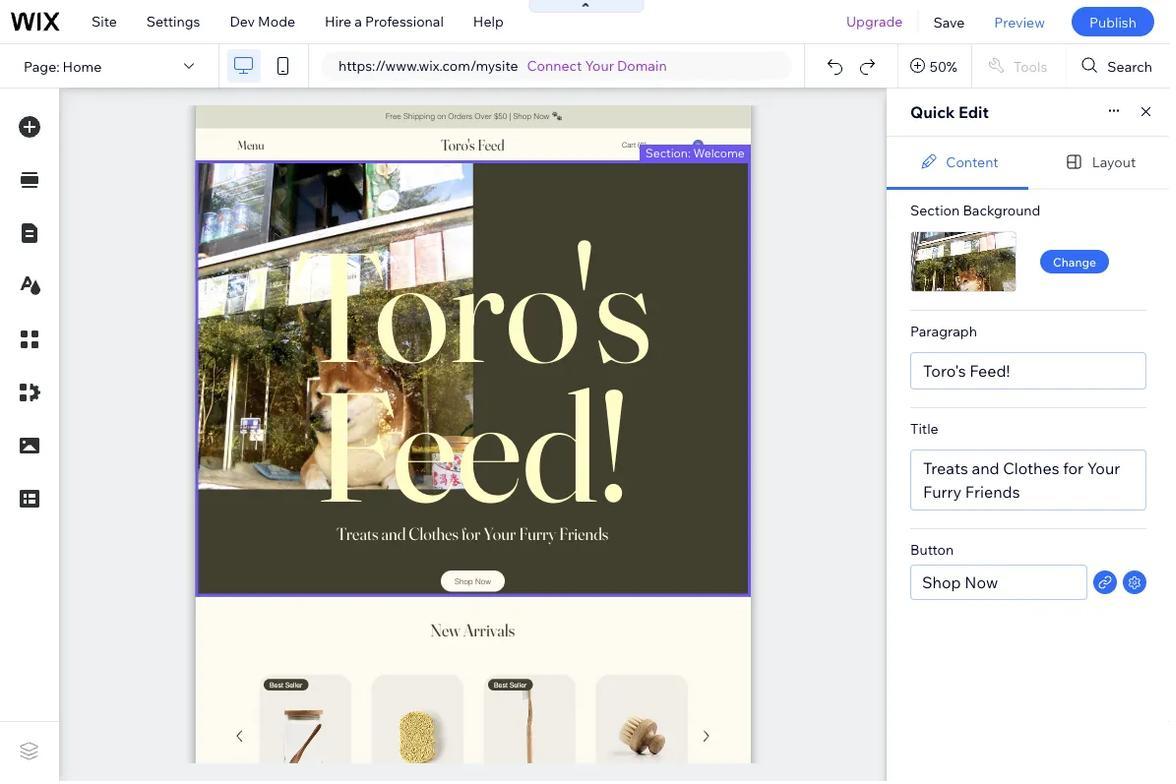 Task type: locate. For each thing, give the bounding box(es) containing it.
None text field
[[911, 565, 1088, 601]]

site
[[92, 13, 117, 30]]

toro's feed!
[[924, 361, 1011, 381]]

hire a professional
[[325, 13, 444, 30]]

https://www.wix.com/mysite
[[339, 57, 518, 74]]

welcome
[[694, 145, 745, 160]]

layout
[[1093, 153, 1136, 170]]

1 horizontal spatial your
[[1088, 459, 1121, 479]]

mode
[[258, 13, 295, 30]]

edit
[[959, 102, 989, 122]]

your
[[585, 57, 614, 74], [1088, 459, 1121, 479]]

paragraph
[[911, 323, 978, 340]]

preview
[[995, 13, 1046, 30]]

50%
[[930, 57, 958, 75]]

section: welcome
[[646, 145, 745, 160]]

content
[[946, 153, 999, 170]]

your left "domain"
[[585, 57, 614, 74]]

preview button
[[980, 0, 1060, 43]]

treats
[[924, 459, 969, 479]]

section
[[911, 202, 960, 219]]

connect
[[527, 57, 582, 74]]

professional
[[365, 13, 444, 30]]

friends
[[966, 482, 1021, 502]]

your right for on the bottom of the page
[[1088, 459, 1121, 479]]

0 vertical spatial your
[[585, 57, 614, 74]]

0 horizontal spatial your
[[585, 57, 614, 74]]

section background
[[911, 202, 1041, 219]]

dev mode
[[230, 13, 295, 30]]

save button
[[919, 0, 980, 43]]

1 vertical spatial your
[[1088, 459, 1121, 479]]

search button
[[1067, 44, 1171, 88]]

background
[[963, 202, 1041, 219]]

quick
[[911, 102, 955, 122]]



Task type: vqa. For each thing, say whether or not it's contained in the screenshot.
left Cart
no



Task type: describe. For each thing, give the bounding box(es) containing it.
help
[[473, 13, 504, 30]]

feed!
[[970, 361, 1011, 381]]

hire
[[325, 13, 352, 30]]

domain
[[617, 57, 667, 74]]

dev
[[230, 13, 255, 30]]

section:
[[646, 145, 691, 160]]

change
[[1054, 255, 1097, 269]]

save
[[934, 13, 965, 30]]

settings
[[147, 13, 200, 30]]

search
[[1108, 57, 1153, 75]]

a
[[355, 13, 362, 30]]

upgrade
[[847, 13, 903, 30]]

50% button
[[899, 44, 972, 88]]

publish button
[[1072, 7, 1155, 36]]

your inside treats and clothes for your furry friends
[[1088, 459, 1121, 479]]

treats and clothes for your furry friends
[[924, 459, 1121, 502]]

change button
[[1041, 250, 1110, 274]]

tools
[[1014, 57, 1048, 75]]

https://www.wix.com/mysite connect your domain
[[339, 57, 667, 74]]

furry
[[924, 482, 962, 502]]

clothes
[[1004, 459, 1060, 479]]

and
[[972, 459, 1000, 479]]

tools button
[[973, 44, 1066, 88]]

title
[[911, 420, 939, 438]]

for
[[1063, 459, 1084, 479]]

quick edit
[[911, 102, 989, 122]]

home
[[63, 57, 102, 75]]

button
[[911, 542, 954, 559]]

publish
[[1090, 13, 1137, 30]]

toro's
[[924, 361, 966, 381]]



